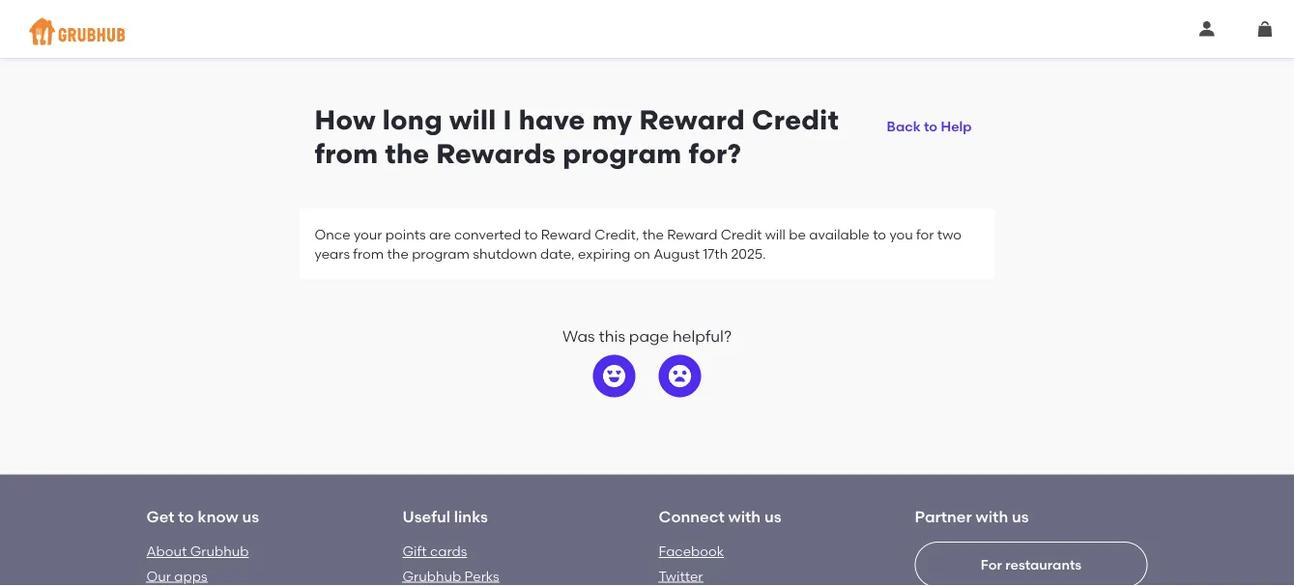 Task type: describe. For each thing, give the bounding box(es) containing it.
will inside how long will i have my reward credit from the rewards program for?
[[450, 104, 497, 136]]

our
[[147, 569, 171, 585]]

was
[[563, 327, 595, 346]]

page
[[629, 327, 669, 346]]

gift cards link
[[403, 544, 467, 560]]

twitter
[[659, 569, 703, 585]]

twitter link
[[659, 569, 703, 585]]

connect
[[659, 508, 725, 527]]

partner with us
[[915, 508, 1030, 527]]

for restaurants
[[981, 557, 1082, 574]]

credit inside how long will i have my reward credit from the rewards program for?
[[752, 104, 839, 136]]

shutdown
[[473, 246, 537, 262]]

get to know us
[[147, 508, 259, 527]]

expiring
[[578, 246, 631, 262]]

how
[[315, 104, 376, 136]]

two
[[938, 226, 962, 243]]

know
[[198, 508, 238, 527]]

perks
[[465, 569, 500, 585]]

for
[[981, 557, 1003, 574]]

will inside once your points are converted to reward credit, the reward credit will be available to you for two years from the program shutdown date, expiring on august 17th 2025.
[[766, 226, 786, 243]]

rewards
[[436, 138, 556, 170]]

reward for credit,
[[541, 226, 592, 243]]

credit,
[[595, 226, 640, 243]]

us for partner with us
[[1012, 508, 1030, 527]]

this
[[599, 327, 626, 346]]

available
[[810, 226, 870, 243]]

have
[[519, 104, 586, 136]]

are
[[429, 226, 451, 243]]

help
[[941, 118, 972, 135]]

about grubhub our apps
[[147, 544, 249, 585]]

about
[[147, 544, 187, 560]]

points
[[386, 226, 426, 243]]

on
[[634, 246, 651, 262]]

cards
[[430, 544, 467, 560]]

to right the get
[[178, 508, 194, 527]]

for
[[917, 226, 935, 243]]

facebook
[[659, 544, 724, 560]]

with for partner
[[976, 508, 1009, 527]]

converted
[[455, 226, 521, 243]]

back to help
[[887, 118, 972, 135]]

grubhub inside the about grubhub our apps
[[190, 544, 249, 560]]

us for connect with us
[[765, 508, 782, 527]]

how long will i have my reward credit from the rewards program for?
[[315, 104, 839, 170]]

once
[[315, 226, 351, 243]]

17th
[[703, 246, 728, 262]]

small image
[[1200, 21, 1216, 37]]

apps
[[174, 569, 208, 585]]

this page was helpful image
[[603, 365, 626, 388]]



Task type: locate. For each thing, give the bounding box(es) containing it.
facebook link
[[659, 544, 724, 560]]

0 vertical spatial the
[[385, 138, 430, 170]]

with right connect
[[729, 508, 761, 527]]

2 vertical spatial the
[[387, 246, 409, 262]]

2 us from the left
[[765, 508, 782, 527]]

1 horizontal spatial us
[[765, 508, 782, 527]]

this page was not helpful image
[[669, 365, 692, 388]]

from inside how long will i have my reward credit from the rewards program for?
[[315, 138, 379, 170]]

gift cards grubhub perks
[[403, 544, 500, 585]]

you
[[890, 226, 914, 243]]

1 vertical spatial from
[[353, 246, 384, 262]]

long
[[383, 104, 443, 136]]

1 vertical spatial the
[[643, 226, 664, 243]]

the down long
[[385, 138, 430, 170]]

1 vertical spatial grubhub
[[403, 569, 461, 585]]

0 vertical spatial grubhub
[[190, 544, 249, 560]]

1 vertical spatial credit
[[721, 226, 762, 243]]

0 vertical spatial credit
[[752, 104, 839, 136]]

for?
[[689, 138, 742, 170]]

back
[[887, 118, 921, 135]]

0 horizontal spatial program
[[412, 246, 470, 262]]

0 horizontal spatial will
[[450, 104, 497, 136]]

1 with from the left
[[729, 508, 761, 527]]

0 vertical spatial program
[[563, 138, 682, 170]]

the inside how long will i have my reward credit from the rewards program for?
[[385, 138, 430, 170]]

grubhub down know
[[190, 544, 249, 560]]

reward for credit
[[640, 104, 746, 136]]

with up the for
[[976, 508, 1009, 527]]

useful links
[[403, 508, 488, 527]]

to left you
[[873, 226, 887, 243]]

our apps link
[[147, 569, 208, 585]]

1 us from the left
[[242, 508, 259, 527]]

grubhub down the gift cards link
[[403, 569, 461, 585]]

from down the your on the top left of page
[[353, 246, 384, 262]]

0 horizontal spatial grubhub
[[190, 544, 249, 560]]

from inside once your points are converted to reward credit, the reward credit will be available to you for two years from the program shutdown date, expiring on august 17th 2025.
[[353, 246, 384, 262]]

was this page helpful?
[[563, 327, 732, 346]]

credit inside once your points are converted to reward credit, the reward credit will be available to you for two years from the program shutdown date, expiring on august 17th 2025.
[[721, 226, 762, 243]]

links
[[454, 508, 488, 527]]

us right connect
[[765, 508, 782, 527]]

1 horizontal spatial will
[[766, 226, 786, 243]]

0 horizontal spatial with
[[729, 508, 761, 527]]

1 horizontal spatial with
[[976, 508, 1009, 527]]

with for connect
[[729, 508, 761, 527]]

reward up august
[[668, 226, 718, 243]]

1 vertical spatial will
[[766, 226, 786, 243]]

grubhub logo image
[[29, 12, 126, 51]]

2 with from the left
[[976, 508, 1009, 527]]

reward
[[640, 104, 746, 136], [541, 226, 592, 243], [668, 226, 718, 243]]

program down "are"
[[412, 246, 470, 262]]

once your points are converted to reward credit, the reward credit will be available to you for two years from the program shutdown date, expiring on august 17th 2025.
[[315, 226, 962, 262]]

reward up date,
[[541, 226, 592, 243]]

will left be
[[766, 226, 786, 243]]

2025.
[[732, 246, 766, 262]]

us right know
[[242, 508, 259, 527]]

grubhub perks link
[[403, 569, 500, 585]]

1 horizontal spatial program
[[563, 138, 682, 170]]

program down my
[[563, 138, 682, 170]]

reward inside how long will i have my reward credit from the rewards program for?
[[640, 104, 746, 136]]

reward up for?
[[640, 104, 746, 136]]

august
[[654, 246, 700, 262]]

for restaurants link
[[915, 543, 1148, 587]]

the
[[385, 138, 430, 170], [643, 226, 664, 243], [387, 246, 409, 262]]

get
[[147, 508, 175, 527]]

the down points
[[387, 246, 409, 262]]

program
[[563, 138, 682, 170], [412, 246, 470, 262]]

2 horizontal spatial us
[[1012, 508, 1030, 527]]

grubhub
[[190, 544, 249, 560], [403, 569, 461, 585]]

with
[[729, 508, 761, 527], [976, 508, 1009, 527]]

connect with us
[[659, 508, 782, 527]]

grubhub inside gift cards grubhub perks
[[403, 569, 461, 585]]

to up shutdown
[[525, 226, 538, 243]]

helpful?
[[673, 327, 732, 346]]

be
[[789, 226, 806, 243]]

your
[[354, 226, 382, 243]]

i
[[503, 104, 512, 136]]

program inside how long will i have my reward credit from the rewards program for?
[[563, 138, 682, 170]]

partner
[[915, 508, 973, 527]]

the up on
[[643, 226, 664, 243]]

facebook twitter
[[659, 544, 724, 585]]

program inside once your points are converted to reward credit, the reward credit will be available to you for two years from the program shutdown date, expiring on august 17th 2025.
[[412, 246, 470, 262]]

to
[[924, 118, 938, 135], [525, 226, 538, 243], [873, 226, 887, 243], [178, 508, 194, 527]]

useful
[[403, 508, 451, 527]]

gift
[[403, 544, 427, 560]]

1 vertical spatial program
[[412, 246, 470, 262]]

small image
[[1258, 21, 1274, 37]]

from
[[315, 138, 379, 170], [353, 246, 384, 262]]

1 horizontal spatial grubhub
[[403, 569, 461, 585]]

years
[[315, 246, 350, 262]]

us
[[242, 508, 259, 527], [765, 508, 782, 527], [1012, 508, 1030, 527]]

0 vertical spatial will
[[450, 104, 497, 136]]

0 vertical spatial from
[[315, 138, 379, 170]]

will left i at the left of the page
[[450, 104, 497, 136]]

back to help link
[[880, 103, 980, 138]]

from down the how
[[315, 138, 379, 170]]

about grubhub link
[[147, 544, 249, 560]]

us up for restaurants link
[[1012, 508, 1030, 527]]

restaurants
[[1006, 557, 1082, 574]]

date,
[[541, 246, 575, 262]]

credit
[[752, 104, 839, 136], [721, 226, 762, 243]]

3 us from the left
[[1012, 508, 1030, 527]]

will
[[450, 104, 497, 136], [766, 226, 786, 243]]

to left help
[[924, 118, 938, 135]]

0 horizontal spatial us
[[242, 508, 259, 527]]

my
[[592, 104, 633, 136]]



Task type: vqa. For each thing, say whether or not it's contained in the screenshot.


